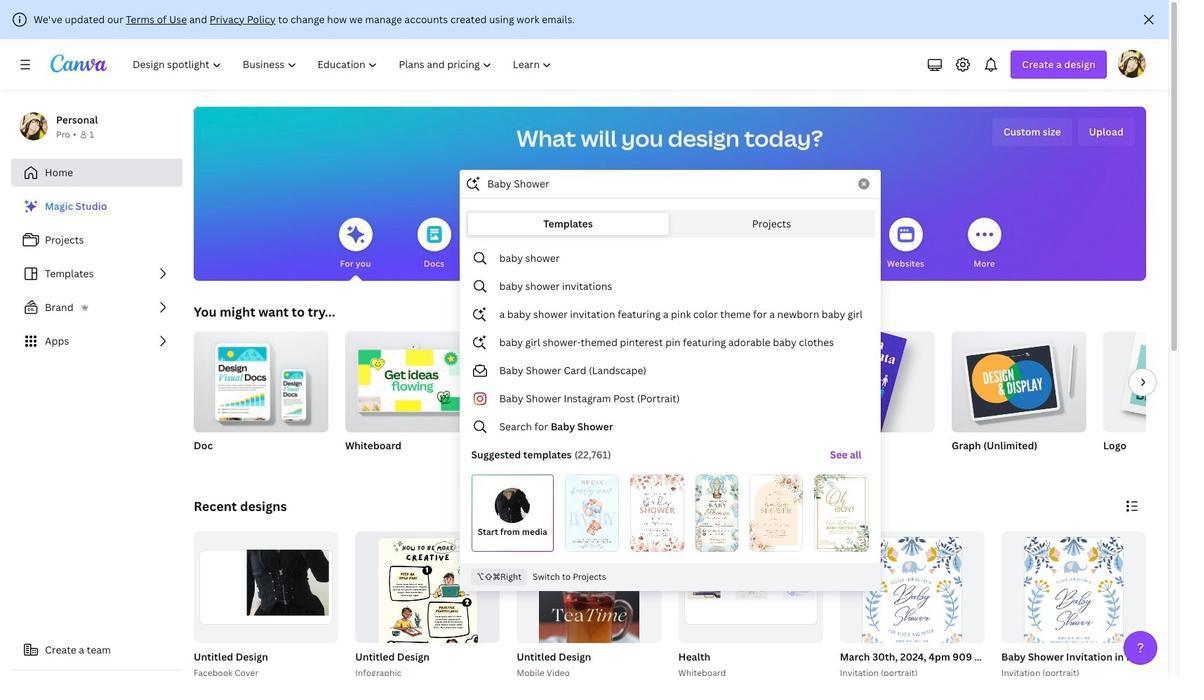 Task type: locate. For each thing, give the bounding box(es) containing it.
list
[[11, 192, 183, 355]]

list box
[[460, 244, 880, 558]]

None search field
[[460, 170, 881, 591]]

edit a copy of the we can bearly wait baby shower invitation template image
[[565, 475, 619, 552]]

edit a copy of the pink cute floral baby shower invitation template image
[[630, 475, 685, 552]]

top level navigation element
[[124, 51, 564, 79]]

group
[[799, 321, 935, 500], [799, 321, 935, 500], [952, 326, 1087, 470], [952, 326, 1087, 433], [194, 331, 329, 470], [345, 331, 480, 470], [497, 331, 632, 470], [1104, 331, 1180, 470], [1104, 331, 1180, 433], [191, 532, 339, 676], [353, 532, 500, 676], [355, 532, 500, 676], [514, 532, 662, 676], [517, 532, 662, 676], [676, 532, 823, 676], [837, 532, 1107, 676], [840, 532, 985, 676], [999, 532, 1180, 676], [1002, 532, 1147, 676]]



Task type: describe. For each thing, give the bounding box(es) containing it.
uploaded media image
[[495, 488, 530, 523]]

edit a copy of the blue watercolor illustration baby shower mobile video template image
[[696, 475, 738, 552]]

Search search field
[[488, 171, 850, 197]]

edit a copy of the pastel boho floral arch baby shower invitation template image
[[750, 475, 804, 552]]

stephanie aranda image
[[1119, 50, 1147, 78]]

edit a copy of the gold and green foliage baby shower invitation template image
[[815, 475, 869, 552]]



Task type: vqa. For each thing, say whether or not it's contained in the screenshot.
the Edit a copy of the We Can Bearly Wait Baby Shower Invitation template "image" on the bottom
yes



